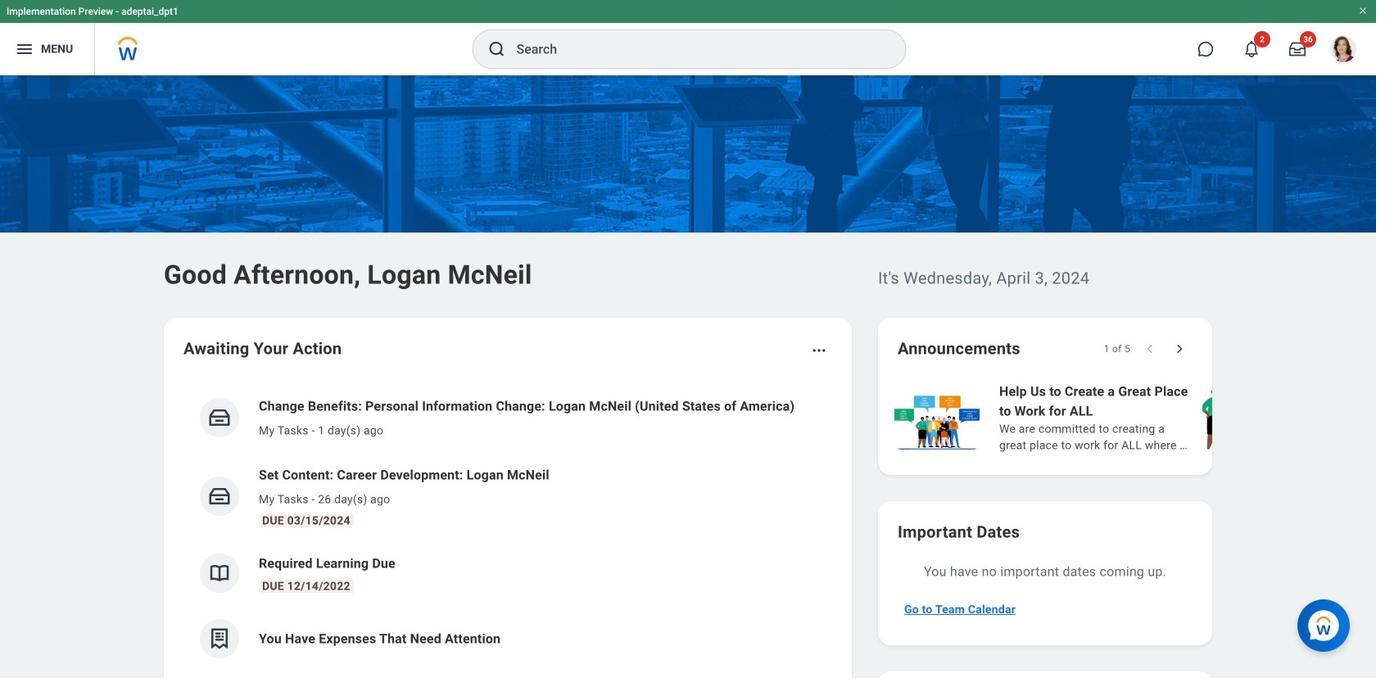 Task type: describe. For each thing, give the bounding box(es) containing it.
inbox image
[[207, 406, 232, 430]]

inbox large image
[[1290, 41, 1306, 57]]

chevron left small image
[[1142, 341, 1159, 357]]

book open image
[[207, 561, 232, 586]]

Search Workday  search field
[[517, 31, 872, 67]]

dashboard expenses image
[[207, 627, 232, 651]]

justify image
[[15, 39, 34, 59]]

inbox image
[[207, 484, 232, 509]]

profile logan mcneil image
[[1331, 36, 1357, 66]]



Task type: vqa. For each thing, say whether or not it's contained in the screenshot.
close environment banner image
yes



Task type: locate. For each thing, give the bounding box(es) containing it.
main content
[[0, 75, 1377, 679]]

list
[[892, 380, 1377, 456], [184, 384, 833, 672]]

notifications large image
[[1244, 41, 1260, 57]]

0 horizontal spatial list
[[184, 384, 833, 672]]

search image
[[487, 39, 507, 59]]

related actions image
[[811, 343, 828, 359]]

chevron right small image
[[1172, 341, 1188, 357]]

status
[[1104, 343, 1131, 356]]

1 horizontal spatial list
[[892, 380, 1377, 456]]

banner
[[0, 0, 1377, 75]]

close environment banner image
[[1359, 6, 1369, 16]]



